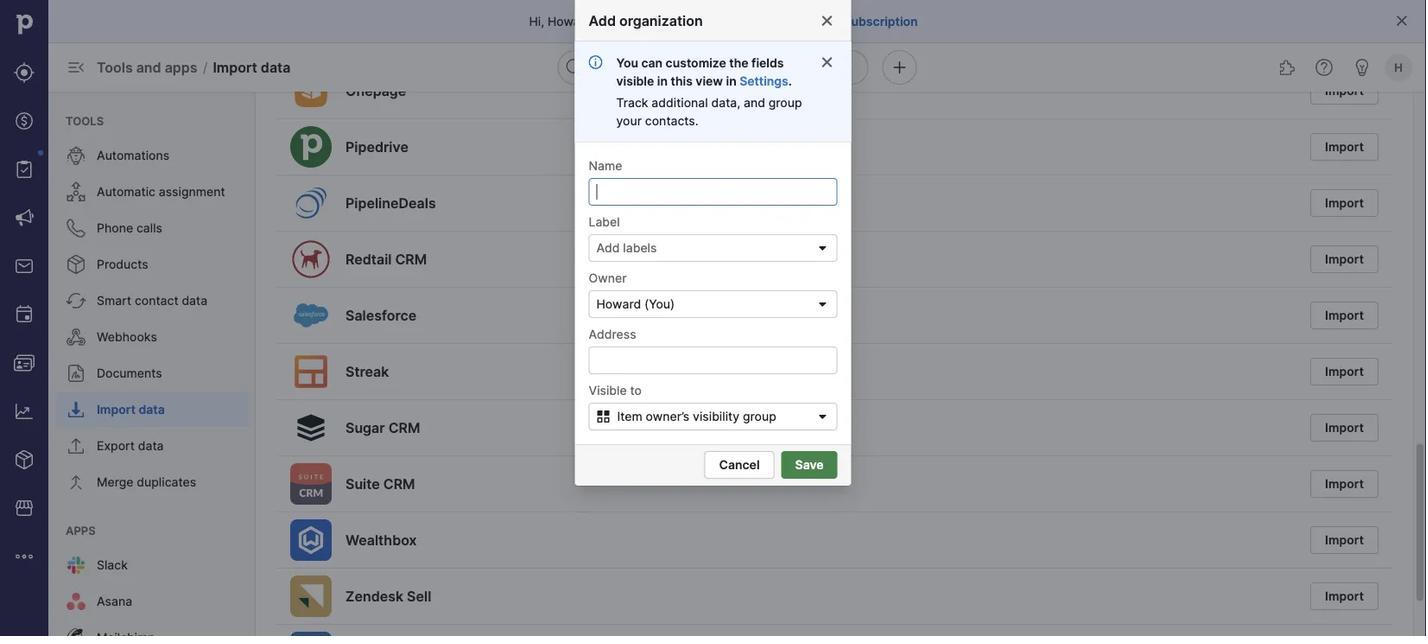 Task type: locate. For each thing, give the bounding box(es) containing it.
suite crm
[[346, 475, 415, 492]]

visibility
[[693, 409, 740, 424]]

color undefined image right contacts image
[[66, 363, 86, 384]]

the
[[730, 55, 749, 70]]

item
[[618, 409, 643, 424]]

cancel button
[[705, 451, 775, 479]]

color undefined image for merge duplicates
[[66, 472, 86, 493]]

assignment
[[159, 185, 225, 199]]

suite
[[346, 475, 380, 492]]

color undefined image inside asana link
[[66, 591, 86, 612]]

color undefined image for export data
[[66, 436, 86, 456]]

color undefined image left 'export'
[[66, 436, 86, 456]]

0 vertical spatial crm
[[395, 251, 427, 267]]

5 color undefined image from the top
[[66, 591, 86, 612]]

products link
[[55, 247, 249, 282]]

0 horizontal spatial and
[[136, 59, 161, 76]]

webhooks link
[[55, 320, 249, 354]]

visible
[[617, 73, 655, 88]]

7 import button from the top
[[1311, 414, 1379, 442]]

import button for zendesk sell
[[1311, 583, 1379, 610]]

sales inbox image
[[14, 256, 35, 277]]

color undefined image for asana
[[66, 591, 86, 612]]

2 import button from the top
[[1311, 133, 1379, 161]]

2 vertical spatial crm
[[384, 475, 415, 492]]

in
[[725, 14, 735, 29], [658, 73, 668, 88], [726, 73, 737, 88]]

/
[[203, 59, 208, 76]]

color primary image up save
[[813, 410, 834, 423]]

import for pipedrive
[[1326, 140, 1365, 154]]

your left trial.
[[738, 14, 763, 29]]

data right /
[[261, 59, 291, 76]]

color undefined image
[[14, 159, 35, 180], [66, 181, 86, 202], [66, 254, 86, 275], [66, 290, 86, 311], [66, 327, 86, 347], [66, 436, 86, 456], [66, 472, 86, 493], [66, 555, 86, 576], [66, 627, 86, 636]]

import button for wealthbox
[[1311, 526, 1379, 554]]

data down documents link
[[139, 402, 165, 417]]

crm right redtail
[[395, 251, 427, 267]]

import data link
[[55, 392, 249, 427]]

color undefined image inside smart contact data link
[[66, 290, 86, 311]]

color undefined image right insights image
[[66, 399, 86, 420]]

color undefined image left smart
[[66, 290, 86, 311]]

track
[[617, 95, 649, 110]]

color undefined image for products
[[66, 254, 86, 275]]

color undefined image left merge
[[66, 472, 86, 493]]

and down settings
[[744, 95, 766, 110]]

1 vertical spatial you
[[617, 55, 639, 70]]

customize
[[666, 55, 727, 70]]

import button
[[1311, 77, 1379, 105], [1311, 133, 1379, 161], [1311, 189, 1379, 217], [1311, 245, 1379, 273], [1311, 302, 1379, 329], [1311, 358, 1379, 385], [1311, 414, 1379, 442], [1311, 470, 1379, 498], [1311, 526, 1379, 554], [1311, 583, 1379, 610]]

import for redtail crm
[[1326, 252, 1365, 267]]

1 vertical spatial your
[[617, 113, 642, 128]]

apps
[[165, 59, 198, 76]]

redtail
[[346, 251, 392, 267]]

color undefined image inside phone calls link
[[66, 218, 86, 239]]

export data
[[97, 439, 164, 453]]

color undefined image left the webhooks
[[66, 327, 86, 347]]

1 vertical spatial group
[[743, 409, 777, 424]]

1 vertical spatial tools
[[66, 114, 104, 127]]

color primary image inside the item owner's visibility group button
[[813, 410, 834, 423]]

color primary image up h
[[1396, 14, 1410, 28]]

tools right menu toggle icon
[[97, 59, 133, 76]]

data
[[261, 59, 291, 76], [182, 293, 208, 308], [139, 402, 165, 417], [138, 439, 164, 453]]

duplicates
[[137, 475, 196, 490]]

import button for pipedrive
[[1311, 133, 1379, 161]]

0 vertical spatial your
[[738, 14, 763, 29]]

2 color undefined image from the top
[[66, 218, 86, 239]]

color undefined image inside products "link"
[[66, 254, 86, 275]]

4 color undefined image from the top
[[66, 399, 86, 420]]

color undefined image left automatic
[[66, 181, 86, 202]]

3 import button from the top
[[1311, 189, 1379, 217]]

marketplace image
[[14, 498, 35, 519]]

apps
[[66, 524, 96, 537]]

automatic
[[97, 185, 156, 199]]

color primary image
[[821, 55, 834, 69], [816, 241, 830, 255], [816, 297, 830, 311], [593, 410, 614, 423]]

merge
[[97, 475, 134, 490]]

group right visibility
[[743, 409, 777, 424]]

color undefined image left products
[[66, 254, 86, 275]]

1 vertical spatial crm
[[389, 419, 420, 436]]

import button for pipelinedeals
[[1311, 189, 1379, 217]]

1 horizontal spatial your
[[738, 14, 763, 29]]

color undefined image left the "phone"
[[66, 218, 86, 239]]

menu
[[0, 0, 48, 636], [48, 92, 256, 636]]

color undefined image down asana link
[[66, 627, 86, 636]]

hi, howard! you have 14 days left in your  trial. manage subscription
[[529, 14, 918, 29]]

tools for tools
[[66, 114, 104, 127]]

smart contact data
[[97, 293, 208, 308]]

color undefined image
[[66, 145, 86, 166], [66, 218, 86, 239], [66, 363, 86, 384], [66, 399, 86, 420], [66, 591, 86, 612]]

save
[[796, 458, 824, 472]]

can
[[642, 55, 663, 70]]

color undefined image inside automatic assignment link
[[66, 181, 86, 202]]

your inside track additional data, and group your contacts.
[[617, 113, 642, 128]]

organization
[[620, 12, 703, 29]]

1 horizontal spatial and
[[744, 95, 766, 110]]

add for add organization
[[589, 12, 616, 29]]

color undefined image inside merge duplicates link
[[66, 472, 86, 493]]

1 vertical spatial add
[[597, 241, 620, 255]]

color info image
[[589, 55, 603, 69]]

name
[[589, 158, 623, 173]]

menu containing automations
[[48, 92, 256, 636]]

color undefined image left asana
[[66, 591, 86, 612]]

color undefined image inside documents link
[[66, 363, 86, 384]]

14
[[655, 14, 668, 29]]

save button
[[782, 451, 838, 479]]

automations
[[97, 148, 170, 163]]

contact
[[135, 293, 179, 308]]

item owner's visibility group
[[618, 409, 777, 424]]

settings
[[740, 73, 789, 88]]

color undefined image down deals image
[[14, 159, 35, 180]]

you
[[599, 14, 621, 29], [617, 55, 639, 70]]

label
[[589, 214, 620, 229]]

import for wealthbox
[[1326, 533, 1365, 548]]

8 import button from the top
[[1311, 470, 1379, 498]]

howard
[[597, 297, 641, 312]]

visible to
[[589, 383, 642, 398]]

contacts.
[[645, 113, 699, 128]]

zendesk sell
[[346, 588, 432, 605]]

1 vertical spatial and
[[744, 95, 766, 110]]

zendesk
[[346, 588, 404, 605]]

import inside import data link
[[97, 402, 136, 417]]

tools inside menu
[[66, 114, 104, 127]]

9 import button from the top
[[1311, 526, 1379, 554]]

4 import button from the top
[[1311, 245, 1379, 273]]

None field
[[589, 347, 838, 374]]

None text field
[[589, 347, 838, 374]]

track additional data, and group your contacts.
[[617, 95, 803, 128]]

and left apps
[[136, 59, 161, 76]]

import for streak
[[1326, 364, 1365, 379]]

streak
[[346, 363, 389, 380]]

color primary image
[[821, 14, 834, 28], [1396, 14, 1410, 28], [813, 410, 834, 423]]

6 import button from the top
[[1311, 358, 1379, 385]]

howard (you) button
[[589, 290, 838, 318]]

home image
[[11, 11, 37, 37]]

import for pipelinedeals
[[1326, 196, 1365, 210]]

color undefined image for smart contact data
[[66, 290, 86, 311]]

1 import button from the top
[[1311, 77, 1379, 105]]

data right "contact"
[[182, 293, 208, 308]]

you left the have
[[599, 14, 621, 29]]

add down label
[[597, 241, 620, 255]]

fields
[[752, 55, 784, 70]]

color undefined image inside "slack" link
[[66, 555, 86, 576]]

color undefined image left automations
[[66, 145, 86, 166]]

color undefined image down apps
[[66, 555, 86, 576]]

color undefined image for slack
[[66, 555, 86, 576]]

import button for streak
[[1311, 358, 1379, 385]]

campaigns image
[[14, 207, 35, 228]]

export data link
[[55, 429, 249, 463]]

phone calls
[[97, 221, 162, 236]]

1 color undefined image from the top
[[66, 145, 86, 166]]

cancel
[[720, 458, 760, 472]]

0 vertical spatial add
[[589, 12, 616, 29]]

10 import button from the top
[[1311, 583, 1379, 610]]

color undefined image inside 'webhooks' link
[[66, 327, 86, 347]]

view
[[696, 73, 723, 88]]

0 horizontal spatial your
[[617, 113, 642, 128]]

sugar crm
[[346, 419, 420, 436]]

asana
[[97, 594, 132, 609]]

color undefined image inside automations link
[[66, 145, 86, 166]]

None text field
[[589, 178, 838, 206]]

automations link
[[55, 138, 249, 173]]

add for add labels
[[597, 241, 620, 255]]

5 import button from the top
[[1311, 302, 1379, 329]]

in right left
[[725, 14, 735, 29]]

add left the have
[[589, 12, 616, 29]]

group down .
[[769, 95, 803, 110]]

your
[[738, 14, 763, 29], [617, 113, 642, 128]]

you can customize the fields visible in this view in
[[617, 55, 784, 88]]

crm
[[395, 251, 427, 267], [389, 419, 420, 436], [384, 475, 415, 492]]

3 color undefined image from the top
[[66, 363, 86, 384]]

manage subscription link
[[795, 13, 918, 30]]

merge duplicates link
[[55, 465, 249, 500]]

merge duplicates
[[97, 475, 196, 490]]

your down the track
[[617, 113, 642, 128]]

crm right the suite
[[384, 475, 415, 492]]

import
[[213, 59, 257, 76], [1326, 83, 1365, 98], [1326, 140, 1365, 154], [1326, 196, 1365, 210], [1326, 252, 1365, 267], [1326, 308, 1365, 323], [1326, 364, 1365, 379], [97, 402, 136, 417], [1326, 420, 1365, 435], [1326, 477, 1365, 491], [1326, 533, 1365, 548], [1326, 589, 1365, 604]]

tools down menu toggle icon
[[66, 114, 104, 127]]

leads image
[[14, 62, 35, 83]]

color undefined image inside export data link
[[66, 436, 86, 456]]

0 vertical spatial group
[[769, 95, 803, 110]]

crm right sugar
[[389, 419, 420, 436]]

group
[[769, 95, 803, 110], [743, 409, 777, 424]]

color primary image inside howard (you) popup button
[[816, 297, 830, 311]]

0 vertical spatial tools
[[97, 59, 133, 76]]

quick add image
[[890, 57, 911, 78]]

redtail crm
[[346, 251, 427, 267]]

color undefined image inside import data link
[[66, 399, 86, 420]]

you up visible
[[617, 55, 639, 70]]



Task type: vqa. For each thing, say whether or not it's contained in the screenshot.
'Search Pipedrive' field
yes



Task type: describe. For each thing, give the bounding box(es) containing it.
color undefined image for automations
[[66, 145, 86, 166]]

contacts image
[[14, 353, 35, 373]]

(you)
[[645, 297, 675, 312]]

days
[[672, 14, 699, 29]]

webhooks
[[97, 330, 157, 344]]

activities image
[[14, 304, 35, 325]]

0 vertical spatial and
[[136, 59, 161, 76]]

onepage
[[346, 82, 406, 99]]

slack
[[97, 558, 128, 573]]

data,
[[712, 95, 741, 110]]

export
[[97, 439, 135, 453]]

0 vertical spatial you
[[599, 14, 621, 29]]

import for salesforce
[[1326, 308, 1365, 323]]

menu for pipedrive
[[48, 92, 256, 636]]

slack link
[[55, 548, 249, 583]]

crm for redtail crm
[[395, 251, 427, 267]]

address
[[589, 327, 637, 341]]

tools for tools and apps / import data
[[97, 59, 133, 76]]

sales assistant image
[[1353, 57, 1373, 78]]

documents
[[97, 366, 162, 381]]

import button for sugar crm
[[1311, 414, 1379, 442]]

import for sugar crm
[[1326, 420, 1365, 435]]

import data menu item
[[48, 392, 256, 427]]

color undefined image for import data
[[66, 399, 86, 420]]

item owner's visibility group button
[[589, 403, 838, 430]]

import button for onepage
[[1311, 77, 1379, 105]]

crm for sugar crm
[[389, 419, 420, 436]]

trial.
[[767, 14, 792, 29]]

color undefined image for automatic assignment
[[66, 181, 86, 202]]

menu for add organization
[[0, 0, 48, 636]]

color undefined image for phone calls
[[66, 218, 86, 239]]

have
[[624, 14, 652, 29]]

settings link
[[740, 73, 789, 88]]

visible
[[589, 383, 627, 398]]

phone calls link
[[55, 211, 249, 245]]

in down the
[[726, 73, 737, 88]]

owner's
[[646, 409, 690, 424]]

hi,
[[529, 14, 545, 29]]

smart
[[97, 293, 131, 308]]

data inside menu item
[[139, 402, 165, 417]]

h button
[[1382, 50, 1417, 85]]

howard (you)
[[597, 297, 675, 312]]

more image
[[14, 546, 35, 567]]

manage
[[795, 14, 842, 29]]

automatic assignment
[[97, 185, 225, 199]]

import for zendesk sell
[[1326, 589, 1365, 604]]

smart contact data link
[[55, 283, 249, 318]]

menu toggle image
[[66, 57, 86, 78]]

owner
[[589, 271, 627, 285]]

import data
[[97, 402, 165, 417]]

salesforce
[[346, 307, 417, 324]]

import button for suite crm
[[1311, 470, 1379, 498]]

group inside button
[[743, 409, 777, 424]]

color undefined image for webhooks
[[66, 327, 86, 347]]

pipelinedeals
[[346, 194, 436, 211]]

subscription
[[845, 14, 918, 29]]

calls
[[137, 221, 162, 236]]

h
[[1395, 60, 1403, 74]]

data right 'export'
[[138, 439, 164, 453]]

wealthbox
[[346, 532, 417, 548]]

pipedrive
[[346, 138, 409, 155]]

you inside you can customize the fields visible in this view in
[[617, 55, 639, 70]]

quick help image
[[1315, 57, 1335, 78]]

import button for salesforce
[[1311, 302, 1379, 329]]

group inside track additional data, and group your contacts.
[[769, 95, 803, 110]]

add organization
[[589, 12, 703, 29]]

settings .
[[740, 73, 792, 88]]

add labels
[[597, 241, 657, 255]]

left
[[702, 14, 721, 29]]

additional
[[652, 95, 708, 110]]

deals image
[[14, 111, 35, 131]]

to
[[630, 383, 642, 398]]

.
[[789, 73, 792, 88]]

sugar
[[346, 419, 385, 436]]

color primary image inside the item owner's visibility group button
[[593, 410, 614, 423]]

Howard (You) field
[[589, 290, 838, 318]]

color undefined image for documents
[[66, 363, 86, 384]]

products image
[[14, 449, 35, 470]]

labels
[[623, 241, 657, 255]]

Search Pipedrive field
[[558, 50, 869, 85]]

import button for redtail crm
[[1311, 245, 1379, 273]]

import for suite crm
[[1326, 477, 1365, 491]]

sell
[[407, 588, 432, 605]]

color primary image right trial.
[[821, 14, 834, 28]]

tools and apps / import data
[[97, 59, 291, 76]]

products
[[97, 257, 148, 272]]

in left this
[[658, 73, 668, 88]]

import for onepage
[[1326, 83, 1365, 98]]

documents link
[[55, 356, 249, 391]]

insights image
[[14, 401, 35, 422]]

howard!
[[548, 14, 596, 29]]

crm for suite crm
[[384, 475, 415, 492]]

automatic assignment link
[[55, 175, 249, 209]]

this
[[671, 73, 693, 88]]

asana link
[[55, 584, 249, 619]]

and inside track additional data, and group your contacts.
[[744, 95, 766, 110]]



